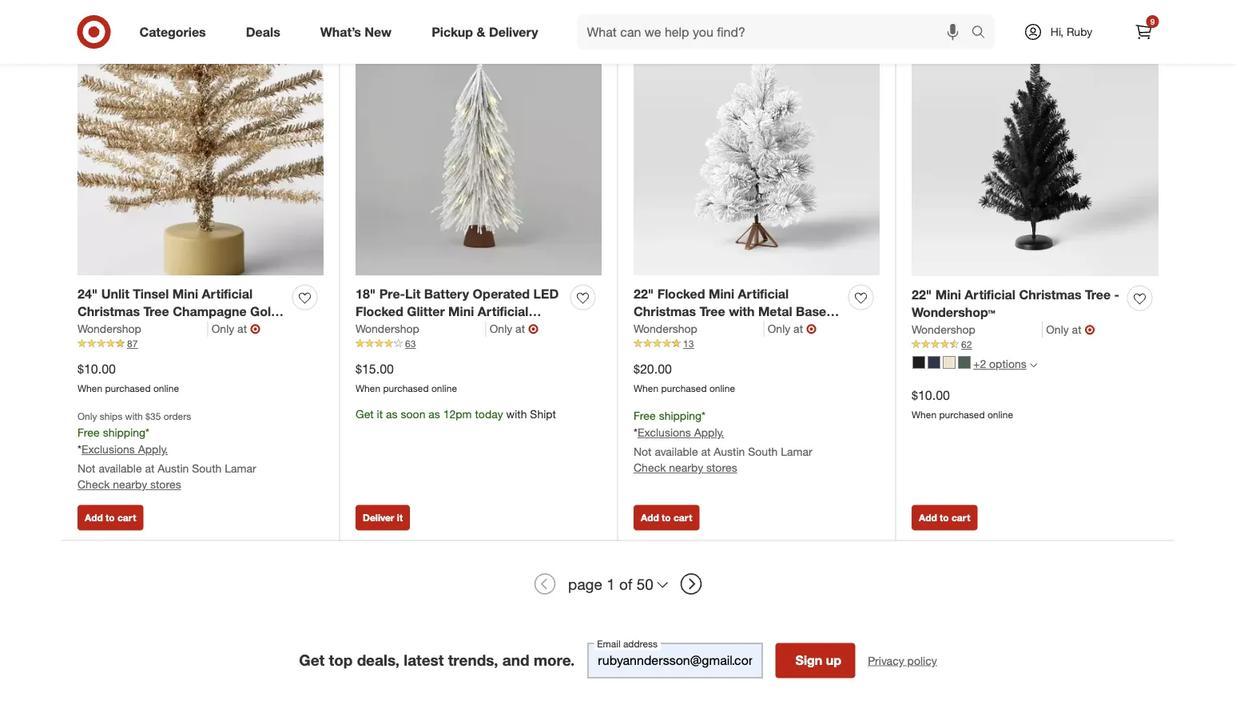 Task type: locate. For each thing, give the bounding box(es) containing it.
0 horizontal spatial free
[[78, 426, 100, 440]]

top
[[329, 652, 353, 670]]

+2 options
[[973, 357, 1026, 371]]

search
[[964, 26, 1002, 41]]

0 horizontal spatial flocked
[[356, 304, 403, 320]]

christmas up 62 link
[[1019, 287, 1081, 302]]

$35
[[145, 411, 161, 423]]

22"
[[634, 286, 654, 302], [912, 287, 932, 302]]

sign up
[[795, 653, 841, 669]]

-
[[1114, 287, 1119, 302], [78, 322, 83, 338], [530, 322, 535, 338], [705, 322, 710, 338]]

artificial inside 22" mini artificial christmas tree - wondershop™
[[965, 287, 1015, 302]]

22" up black icon
[[912, 287, 932, 302]]

online inside $20.00 when purchased online
[[709, 383, 735, 395]]

24" unlit tinsel mini artificial christmas tree champagne gold - wondershop™ image
[[78, 29, 324, 276], [78, 29, 324, 276]]

all colors + 2 more colors element
[[1030, 360, 1037, 369]]

$10.00 down blue image
[[912, 388, 950, 404]]

mini up white
[[448, 304, 474, 320]]

add to cart button
[[78, 505, 143, 531], [634, 505, 699, 531], [912, 505, 977, 531]]

purchased up the ships
[[105, 383, 151, 395]]

1 vertical spatial apply.
[[138, 443, 168, 457]]

nearby inside only ships with $35 orders free shipping * * exclusions apply. not available at austin south lamar check nearby stores
[[113, 478, 147, 492]]

available down the ships
[[99, 462, 142, 476]]

wondershop for -
[[634, 322, 697, 336]]

2 add to cart from the left
[[641, 512, 692, 524]]

1 horizontal spatial shipping
[[659, 409, 702, 423]]

green image
[[958, 356, 971, 369]]

of
[[619, 575, 632, 594]]

with left $35
[[125, 411, 143, 423]]

pre-
[[379, 286, 405, 302]]

only at ¬ down metal at the right of page
[[768, 321, 817, 337]]

mini inside 22" flocked mini artificial christmas tree with metal base white/gold - wondershop™
[[709, 286, 734, 302]]

exclusions down $20.00 when purchased online
[[638, 426, 691, 440]]

page 1 of 50
[[568, 575, 653, 594]]

apply.
[[694, 426, 724, 440], [138, 443, 168, 457]]

wondershop link down glitter
[[356, 321, 486, 337]]

$10.00 when purchased online for tree
[[78, 362, 179, 395]]

1 horizontal spatial not
[[634, 445, 652, 459]]

22" inside 22" flocked mini artificial christmas tree with metal base white/gold - wondershop™
[[634, 286, 654, 302]]

22" up white/gold
[[634, 286, 654, 302]]

22" mini artificial christmas tree - wondershop™
[[912, 287, 1119, 321]]

what's new
[[320, 24, 392, 40]]

22" for 22" flocked mini artificial christmas tree with metal base white/gold - wondershop™
[[634, 286, 654, 302]]

at down 'champagne'
[[237, 322, 247, 336]]

1 vertical spatial $10.00
[[912, 388, 950, 404]]

mini up 13 'link'
[[709, 286, 734, 302]]

0 vertical spatial available
[[655, 445, 698, 459]]

stores
[[706, 461, 737, 475], [150, 478, 181, 492]]

more.
[[534, 652, 575, 670]]

¬ down base
[[806, 321, 817, 337]]

options
[[989, 357, 1026, 371]]

only for base
[[768, 322, 790, 336]]

artificial up 62
[[965, 287, 1015, 302]]

0 horizontal spatial with
[[125, 411, 143, 423]]

1 add to cart button from the left
[[78, 505, 143, 531]]

at for 24" unlit tinsel mini artificial christmas tree champagne gold - wondershop™
[[237, 322, 247, 336]]

with left the shipt
[[506, 407, 527, 421]]

at inside only ships with $35 orders free shipping * * exclusions apply. not available at austin south lamar check nearby stores
[[145, 462, 155, 476]]

wondershop™ up 62
[[912, 305, 995, 321]]

$10.00
[[78, 362, 116, 377], [912, 388, 950, 404]]

only up 63 link
[[490, 322, 512, 336]]

lamar inside free shipping * * exclusions apply. not available at austin south lamar check nearby stores
[[781, 445, 812, 459]]

only at ¬ down 'champagne'
[[211, 321, 261, 337]]

0 vertical spatial apply.
[[694, 426, 724, 440]]

1 add from the left
[[85, 512, 103, 524]]

south inside only ships with $35 orders free shipping * * exclusions apply. not available at austin south lamar check nearby stores
[[192, 462, 222, 476]]

online up get it as soon as 12pm today with shipt
[[431, 383, 457, 395]]

wondershop link up 87
[[78, 321, 208, 337]]

0 vertical spatial stores
[[706, 461, 737, 475]]

63 link
[[356, 337, 602, 351]]

exclusions down the ships
[[81, 443, 135, 457]]

2 horizontal spatial with
[[729, 304, 755, 320]]

1
[[607, 575, 615, 594]]

at
[[237, 322, 247, 336], [515, 322, 525, 336], [793, 322, 803, 336], [1072, 323, 1081, 337], [701, 445, 711, 459], [145, 462, 155, 476]]

it right deliver
[[397, 512, 403, 524]]

it inside button
[[397, 512, 403, 524]]

free
[[634, 409, 656, 423], [78, 426, 100, 440]]

stores inside only ships with $35 orders free shipping * * exclusions apply. not available at austin south lamar check nearby stores
[[150, 478, 181, 492]]

online down +2 options
[[987, 409, 1013, 421]]

1 vertical spatial it
[[397, 512, 403, 524]]

search button
[[964, 14, 1002, 53]]

0 horizontal spatial $10.00
[[78, 362, 116, 377]]

$10.00 for 22" mini artificial christmas tree - wondershop™
[[912, 388, 950, 404]]

+2 options button
[[905, 352, 1044, 377]]

when for wondershop™
[[78, 383, 102, 395]]

shipping down $20.00 when purchased online
[[659, 409, 702, 423]]

62
[[961, 339, 972, 351]]

1 horizontal spatial $10.00
[[912, 388, 950, 404]]

22" inside 22" mini artificial christmas tree - wondershop™
[[912, 287, 932, 302]]

1 horizontal spatial cart
[[673, 512, 692, 524]]

wondershop™ inside 22" flocked mini artificial christmas tree with metal base white/gold - wondershop™
[[714, 322, 798, 338]]

¬ up 62 link
[[1085, 322, 1095, 338]]

2 to from the left
[[662, 512, 671, 524]]

0 horizontal spatial exclusions
[[81, 443, 135, 457]]

at for 22" mini artificial christmas tree - wondershop™
[[1072, 323, 1081, 337]]

0 horizontal spatial to
[[106, 512, 115, 524]]

only down metal at the right of page
[[768, 322, 790, 336]]

1 horizontal spatial to
[[662, 512, 671, 524]]

wondershop up 13
[[634, 322, 697, 336]]

online for christmas
[[431, 383, 457, 395]]

wondershop up 87
[[78, 322, 141, 336]]

lights
[[489, 322, 527, 338]]

0 vertical spatial nearby
[[669, 461, 703, 475]]

24" unlit tinsel mini artificial christmas tree champagne gold - wondershop™ link
[[78, 285, 286, 338]]

at inside free shipping * * exclusions apply. not available at austin south lamar check nearby stores
[[701, 445, 711, 459]]

only up 62 link
[[1046, 323, 1069, 337]]

wondershop link
[[78, 321, 208, 337], [356, 321, 486, 337], [634, 321, 764, 337], [912, 322, 1043, 338]]

22" flocked mini artificial christmas tree with metal base white/gold - wondershop™ link
[[634, 285, 842, 338]]

1 horizontal spatial available
[[655, 445, 698, 459]]

1 add to cart from the left
[[85, 512, 136, 524]]

lamar
[[781, 445, 812, 459], [225, 462, 256, 476]]

1 vertical spatial exclusions apply. link
[[81, 443, 168, 457]]

18" pre-lit battery operated led flocked glitter mini artificial christmas tree white lights - wondershop™ image
[[356, 29, 602, 276], [356, 29, 602, 276]]

as left soon
[[386, 407, 398, 421]]

1 horizontal spatial 22"
[[912, 287, 932, 302]]

blue image
[[928, 356, 940, 369]]

christmas down pre-
[[356, 322, 418, 338]]

only at ¬ up 62 link
[[1046, 322, 1095, 338]]

wondershop™ down unlit
[[86, 322, 170, 338]]

3 to from the left
[[940, 512, 949, 524]]

today
[[475, 407, 503, 421]]

0 vertical spatial lamar
[[781, 445, 812, 459]]

¬ down the gold
[[250, 321, 261, 337]]

1 horizontal spatial austin
[[714, 445, 745, 459]]

nearby
[[669, 461, 703, 475], [113, 478, 147, 492]]

mini inside 24" unlit tinsel mini artificial christmas tree champagne gold - wondershop™
[[172, 286, 198, 302]]

0 horizontal spatial apply.
[[138, 443, 168, 457]]

christmas down unlit
[[78, 304, 140, 320]]

flocked
[[657, 286, 705, 302], [356, 304, 403, 320]]

as right soon
[[429, 407, 440, 421]]

it left soon
[[377, 407, 383, 421]]

22" mini artificial christmas tree - wondershop™ image
[[912, 29, 1159, 276], [912, 29, 1159, 276]]

available down $20.00 when purchased online
[[655, 445, 698, 459]]

when down black icon
[[912, 409, 937, 421]]

shipt
[[530, 407, 556, 421]]

artificial
[[202, 286, 253, 302], [738, 286, 789, 302], [965, 287, 1015, 302], [478, 304, 528, 320]]

at down $20.00 when purchased online
[[701, 445, 711, 459]]

shipping down the ships
[[103, 426, 145, 440]]

0 vertical spatial austin
[[714, 445, 745, 459]]

2 add from the left
[[641, 512, 659, 524]]

online up "orders"
[[153, 383, 179, 395]]

13 link
[[634, 337, 880, 351]]

1 vertical spatial nearby
[[113, 478, 147, 492]]

0 vertical spatial get
[[356, 407, 374, 421]]

0 horizontal spatial add to cart button
[[78, 505, 143, 531]]

black image
[[912, 356, 925, 369]]

when
[[78, 383, 102, 395], [356, 383, 380, 395], [634, 383, 658, 395], [912, 409, 937, 421]]

0 horizontal spatial check
[[78, 478, 110, 492]]

get for get top deals, latest trends, and more.
[[299, 652, 325, 670]]

0 vertical spatial check nearby stores button
[[634, 460, 737, 476]]

purchased down $20.00 on the right of page
[[661, 383, 707, 395]]

1 horizontal spatial add to cart button
[[634, 505, 699, 531]]

apply. down $35
[[138, 443, 168, 457]]

22" mini artificial christmas tree - wondershop™ link
[[912, 286, 1121, 322]]

1 horizontal spatial south
[[748, 445, 778, 459]]

1 horizontal spatial apply.
[[694, 426, 724, 440]]

at down $35
[[145, 462, 155, 476]]

1 vertical spatial get
[[299, 652, 325, 670]]

champagne
[[173, 304, 247, 320]]

1 vertical spatial not
[[78, 462, 96, 476]]

0 vertical spatial flocked
[[657, 286, 705, 302]]

south
[[748, 445, 778, 459], [192, 462, 222, 476]]

wondershop™ down metal at the right of page
[[714, 322, 798, 338]]

check inside free shipping * * exclusions apply. not available at austin south lamar check nearby stores
[[634, 461, 666, 475]]

exclusions
[[638, 426, 691, 440], [81, 443, 135, 457]]

mini inside 18" pre-lit battery operated led flocked glitter mini artificial christmas tree white lights - wondershop™
[[448, 304, 474, 320]]

1 cart from the left
[[117, 512, 136, 524]]

0 horizontal spatial not
[[78, 462, 96, 476]]

get down "$15.00"
[[356, 407, 374, 421]]

mini
[[172, 286, 198, 302], [709, 286, 734, 302], [935, 287, 961, 302], [448, 304, 474, 320]]

1 horizontal spatial nearby
[[669, 461, 703, 475]]

only at ¬ down "operated"
[[490, 321, 539, 337]]

+2
[[973, 357, 986, 371]]

when up the ships
[[78, 383, 102, 395]]

2 horizontal spatial to
[[940, 512, 949, 524]]

0 horizontal spatial nearby
[[113, 478, 147, 492]]

online up free shipping * * exclusions apply. not available at austin south lamar check nearby stores at bottom
[[709, 383, 735, 395]]

purchased inside $15.00 when purchased online
[[383, 383, 429, 395]]

3 add to cart button from the left
[[912, 505, 977, 531]]

1 horizontal spatial with
[[506, 407, 527, 421]]

with
[[729, 304, 755, 320], [506, 407, 527, 421], [125, 411, 143, 423]]

wondershop for wondershop™
[[78, 322, 141, 336]]

62 link
[[912, 338, 1159, 352]]

0 horizontal spatial shipping
[[103, 426, 145, 440]]

wondershop™ inside 18" pre-lit battery operated led flocked glitter mini artificial christmas tree white lights - wondershop™
[[356, 341, 439, 356]]

0 horizontal spatial austin
[[158, 462, 189, 476]]

get left top
[[299, 652, 325, 670]]

add to cart
[[85, 512, 136, 524], [641, 512, 692, 524], [919, 512, 970, 524]]

0 horizontal spatial check nearby stores button
[[78, 477, 181, 493]]

not
[[634, 445, 652, 459], [78, 462, 96, 476]]

0 vertical spatial shipping
[[659, 409, 702, 423]]

purchased for christmas
[[383, 383, 429, 395]]

1 vertical spatial available
[[99, 462, 142, 476]]

1 vertical spatial south
[[192, 462, 222, 476]]

purchased inside $20.00 when purchased online
[[661, 383, 707, 395]]

get
[[356, 407, 374, 421], [299, 652, 325, 670]]

0 vertical spatial not
[[634, 445, 652, 459]]

1 horizontal spatial lamar
[[781, 445, 812, 459]]

$10.00 up the ships
[[78, 362, 116, 377]]

only for gold
[[211, 322, 234, 336]]

when down $20.00 on the right of page
[[634, 383, 658, 395]]

1 vertical spatial check
[[78, 478, 110, 492]]

1 horizontal spatial flocked
[[657, 286, 705, 302]]

1 horizontal spatial add
[[641, 512, 659, 524]]

0 horizontal spatial lamar
[[225, 462, 256, 476]]

when inside $15.00 when purchased online
[[356, 383, 380, 395]]

only at ¬ for base
[[768, 321, 817, 337]]

1 to from the left
[[106, 512, 115, 524]]

0 vertical spatial $10.00
[[78, 362, 116, 377]]

deals
[[246, 24, 280, 40]]

available inside free shipping * * exclusions apply. not available at austin south lamar check nearby stores
[[655, 445, 698, 459]]

1 horizontal spatial check
[[634, 461, 666, 475]]

add to cart button for white/gold
[[634, 505, 699, 531]]

it for get
[[377, 407, 383, 421]]

wondershop link up 13
[[634, 321, 764, 337]]

mini up 'champagne'
[[172, 286, 198, 302]]

at down base
[[793, 322, 803, 336]]

¬ for 22" flocked mini artificial christmas tree with metal base white/gold - wondershop™
[[806, 321, 817, 337]]

1 horizontal spatial check nearby stores button
[[634, 460, 737, 476]]

flocked inside 22" flocked mini artificial christmas tree with metal base white/gold - wondershop™
[[657, 286, 705, 302]]

christmas up white/gold
[[634, 304, 696, 320]]

$10.00 when purchased online down +2 options dropdown button
[[912, 388, 1013, 421]]

delivery
[[489, 24, 538, 40]]

0 horizontal spatial 22"
[[634, 286, 654, 302]]

wondershop™
[[912, 305, 995, 321], [86, 322, 170, 338], [714, 322, 798, 338], [356, 341, 439, 356]]

0 horizontal spatial add to cart
[[85, 512, 136, 524]]

1 as from the left
[[386, 407, 398, 421]]

ships
[[100, 411, 122, 423]]

categories link
[[126, 14, 226, 50]]

artificial up metal at the right of page
[[738, 286, 789, 302]]

0 vertical spatial free
[[634, 409, 656, 423]]

gold
[[250, 304, 279, 320]]

0 horizontal spatial as
[[386, 407, 398, 421]]

0 vertical spatial south
[[748, 445, 778, 459]]

christmas inside 22" flocked mini artificial christmas tree with metal base white/gold - wondershop™
[[634, 304, 696, 320]]

1 horizontal spatial it
[[397, 512, 403, 524]]

add
[[85, 512, 103, 524], [641, 512, 659, 524], [919, 512, 937, 524]]

only left the ships
[[78, 411, 97, 423]]

2 horizontal spatial add
[[919, 512, 937, 524]]

at down "operated"
[[515, 322, 525, 336]]

add to cart for white/gold
[[641, 512, 692, 524]]

1 vertical spatial check nearby stores button
[[78, 477, 181, 493]]

87
[[127, 338, 138, 350]]

wondershop up 63
[[356, 322, 419, 336]]

1 horizontal spatial as
[[429, 407, 440, 421]]

as
[[386, 407, 398, 421], [429, 407, 440, 421]]

austin
[[714, 445, 745, 459], [158, 462, 189, 476]]

1 vertical spatial stores
[[150, 478, 181, 492]]

it
[[377, 407, 383, 421], [397, 512, 403, 524]]

- inside 22" mini artificial christmas tree - wondershop™
[[1114, 287, 1119, 302]]

2 horizontal spatial cart
[[952, 512, 970, 524]]

wondershop link for wondershop™
[[78, 321, 208, 337]]

2 horizontal spatial add to cart
[[919, 512, 970, 524]]

deliver it
[[363, 512, 403, 524]]

artificial up 'champagne'
[[202, 286, 253, 302]]

1 horizontal spatial $10.00 when purchased online
[[912, 388, 1013, 421]]

$10.00 when purchased online
[[78, 362, 179, 395], [912, 388, 1013, 421]]

wondershop™ up "$15.00"
[[356, 341, 439, 356]]

1 vertical spatial flocked
[[356, 304, 403, 320]]

0 horizontal spatial $10.00 when purchased online
[[78, 362, 179, 395]]

1 horizontal spatial exclusions apply. link
[[638, 426, 724, 440]]

when down "$15.00"
[[356, 383, 380, 395]]

¬ right 'lights'
[[528, 321, 539, 337]]

$10.00 when purchased online down 87
[[78, 362, 179, 395]]

12pm
[[443, 407, 472, 421]]

1 vertical spatial austin
[[158, 462, 189, 476]]

1 vertical spatial free
[[78, 426, 100, 440]]

2 add to cart button from the left
[[634, 505, 699, 531]]

privacy policy
[[868, 654, 937, 668]]

exclusions apply. link down the ships
[[81, 443, 168, 457]]

0 horizontal spatial south
[[192, 462, 222, 476]]

0 horizontal spatial exclusions apply. link
[[81, 443, 168, 457]]

with left metal at the right of page
[[729, 304, 755, 320]]

0 horizontal spatial it
[[377, 407, 383, 421]]

2 horizontal spatial add to cart button
[[912, 505, 977, 531]]

check
[[634, 461, 666, 475], [78, 478, 110, 492]]

50
[[637, 575, 653, 594]]

christmas
[[1019, 287, 1081, 302], [78, 304, 140, 320], [634, 304, 696, 320], [356, 322, 418, 338]]

0 vertical spatial it
[[377, 407, 383, 421]]

exclusions apply. link down $20.00 when purchased online
[[638, 426, 724, 440]]

wondershop™ inside 22" mini artificial christmas tree - wondershop™
[[912, 305, 995, 321]]

free shipping * * exclusions apply. not available at austin south lamar check nearby stores
[[634, 409, 812, 475]]

it for deliver
[[397, 512, 403, 524]]

0 horizontal spatial stores
[[150, 478, 181, 492]]

all colors + 2 more colors image
[[1030, 362, 1037, 369]]

0 horizontal spatial cart
[[117, 512, 136, 524]]

1 vertical spatial shipping
[[103, 426, 145, 440]]

0 horizontal spatial get
[[299, 652, 325, 670]]

0 vertical spatial exclusions
[[638, 426, 691, 440]]

1 vertical spatial exclusions
[[81, 443, 135, 457]]

1 horizontal spatial add to cart
[[641, 512, 692, 524]]

flocked up white/gold
[[657, 286, 705, 302]]

online inside $15.00 when purchased online
[[431, 383, 457, 395]]

free inside free shipping * * exclusions apply. not available at austin south lamar check nearby stores
[[634, 409, 656, 423]]

22" flocked mini artificial christmas tree with metal base white/gold - wondershop™ image
[[634, 29, 880, 276], [634, 29, 880, 276]]

check nearby stores button for the top exclusions apply. link
[[634, 460, 737, 476]]

0 vertical spatial check
[[634, 461, 666, 475]]

0 horizontal spatial add
[[85, 512, 103, 524]]

2 as from the left
[[429, 407, 440, 421]]

1 horizontal spatial exclusions
[[638, 426, 691, 440]]

at up 62 link
[[1072, 323, 1081, 337]]

2 cart from the left
[[673, 512, 692, 524]]

apply. down $20.00 when purchased online
[[694, 426, 724, 440]]

christmas inside 22" mini artificial christmas tree - wondershop™
[[1019, 287, 1081, 302]]

1 horizontal spatial stores
[[706, 461, 737, 475]]

None text field
[[587, 643, 762, 679]]

1 vertical spatial lamar
[[225, 462, 256, 476]]

1 horizontal spatial get
[[356, 407, 374, 421]]

sign
[[795, 653, 822, 669]]

1 horizontal spatial free
[[634, 409, 656, 423]]

when inside $20.00 when purchased online
[[634, 383, 658, 395]]

purchased up soon
[[383, 383, 429, 395]]

flocked down pre-
[[356, 304, 403, 320]]

mini up cream icon
[[935, 287, 961, 302]]

0 horizontal spatial available
[[99, 462, 142, 476]]

¬ for 18" pre-lit battery operated led flocked glitter mini artificial christmas tree white lights - wondershop™
[[528, 321, 539, 337]]

*
[[702, 409, 705, 423], [634, 426, 638, 440], [145, 426, 149, 440], [78, 443, 81, 457]]

artificial down "operated"
[[478, 304, 528, 320]]

only down 'champagne'
[[211, 322, 234, 336]]



Task type: vqa. For each thing, say whether or not it's contained in the screenshot.
$15
no



Task type: describe. For each thing, give the bounding box(es) containing it.
artificial inside 18" pre-lit battery operated led flocked glitter mini artificial christmas tree white lights - wondershop™
[[478, 304, 528, 320]]

87 link
[[78, 337, 324, 351]]

not inside free shipping * * exclusions apply. not available at austin south lamar check nearby stores
[[634, 445, 652, 459]]

page
[[568, 575, 602, 594]]

exclusions inside only ships with $35 orders free shipping * * exclusions apply. not available at austin south lamar check nearby stores
[[81, 443, 135, 457]]

lit
[[405, 286, 421, 302]]

available inside only ships with $35 orders free shipping * * exclusions apply. not available at austin south lamar check nearby stores
[[99, 462, 142, 476]]

22" for 22" mini artificial christmas tree - wondershop™
[[912, 287, 932, 302]]

soon
[[401, 407, 425, 421]]

$10.00 when purchased online for wondershop™
[[912, 388, 1013, 421]]

operated
[[473, 286, 530, 302]]

christmas inside 24" unlit tinsel mini artificial christmas tree champagne gold - wondershop™
[[78, 304, 140, 320]]

ruby
[[1067, 25, 1092, 39]]

wondershop for christmas
[[356, 322, 419, 336]]

9 link
[[1126, 14, 1161, 50]]

add to cart button for -
[[78, 505, 143, 531]]

white
[[451, 322, 485, 338]]

artificial inside 22" flocked mini artificial christmas tree with metal base white/gold - wondershop™
[[738, 286, 789, 302]]

check nearby stores button for exclusions apply. link to the left
[[78, 477, 181, 493]]

cart for wondershop™
[[117, 512, 136, 524]]

christmas inside 18" pre-lit battery operated led flocked glitter mini artificial christmas tree white lights - wondershop™
[[356, 322, 418, 338]]

austin inside only ships with $35 orders free shipping * * exclusions apply. not available at austin south lamar check nearby stores
[[158, 462, 189, 476]]

at for 22" flocked mini artificial christmas tree with metal base white/gold - wondershop™
[[793, 322, 803, 336]]

3 add to cart from the left
[[919, 512, 970, 524]]

only ships with $35 orders free shipping * * exclusions apply. not available at austin south lamar check nearby stores
[[78, 411, 256, 492]]

purchased for wondershop™
[[105, 383, 151, 395]]

wondershop™ inside 24" unlit tinsel mini artificial christmas tree champagne gold - wondershop™
[[86, 322, 170, 338]]

0 vertical spatial exclusions apply. link
[[638, 426, 724, 440]]

3 cart from the left
[[952, 512, 970, 524]]

to for white/gold
[[662, 512, 671, 524]]

¬ for 24" unlit tinsel mini artificial christmas tree champagne gold - wondershop™
[[250, 321, 261, 337]]

3 add from the left
[[919, 512, 937, 524]]

glitter
[[407, 304, 445, 320]]

south inside free shipping * * exclusions apply. not available at austin south lamar check nearby stores
[[748, 445, 778, 459]]

deals,
[[357, 652, 399, 670]]

13
[[683, 338, 694, 350]]

wondershop link up 62
[[912, 322, 1043, 338]]

only at ¬ for gold
[[211, 321, 261, 337]]

add for -
[[85, 512, 103, 524]]

online for wondershop™
[[153, 383, 179, 395]]

24" unlit tinsel mini artificial christmas tree champagne gold - wondershop™
[[78, 286, 279, 338]]

get for get it as soon as 12pm today with shipt
[[356, 407, 374, 421]]

when for christmas
[[356, 383, 380, 395]]

only inside only ships with $35 orders free shipping * * exclusions apply. not available at austin south lamar check nearby stores
[[78, 411, 97, 423]]

cream image
[[943, 356, 956, 369]]

stores inside free shipping * * exclusions apply. not available at austin south lamar check nearby stores
[[706, 461, 737, 475]]

tree inside 18" pre-lit battery operated led flocked glitter mini artificial christmas tree white lights - wondershop™
[[422, 322, 447, 338]]

exclusions inside free shipping * * exclusions apply. not available at austin south lamar check nearby stores
[[638, 426, 691, 440]]

only for mini
[[490, 322, 512, 336]]

mini inside 22" mini artificial christmas tree - wondershop™
[[935, 287, 961, 302]]

$15.00 when purchased online
[[356, 362, 457, 395]]

wondershop link for christmas
[[356, 321, 486, 337]]

hi,
[[1051, 25, 1064, 39]]

not inside only ships with $35 orders free shipping * * exclusions apply. not available at austin south lamar check nearby stores
[[78, 462, 96, 476]]

check inside only ships with $35 orders free shipping * * exclusions apply. not available at austin south lamar check nearby stores
[[78, 478, 110, 492]]

latest
[[404, 652, 444, 670]]

what's
[[320, 24, 361, 40]]

white/gold
[[634, 322, 702, 338]]

privacy
[[868, 654, 904, 668]]

nearby inside free shipping * * exclusions apply. not available at austin south lamar check nearby stores
[[669, 461, 703, 475]]

austin inside free shipping * * exclusions apply. not available at austin south lamar check nearby stores
[[714, 445, 745, 459]]

tinsel
[[133, 286, 169, 302]]

with inside only ships with $35 orders free shipping * * exclusions apply. not available at austin south lamar check nearby stores
[[125, 411, 143, 423]]

with inside 22" flocked mini artificial christmas tree with metal base white/gold - wondershop™
[[729, 304, 755, 320]]

pickup
[[432, 24, 473, 40]]

18"
[[356, 286, 376, 302]]

get it as soon as 12pm today with shipt
[[356, 407, 556, 421]]

- inside 22" flocked mini artificial christmas tree with metal base white/gold - wondershop™
[[705, 322, 710, 338]]

18" pre-lit battery operated led flocked glitter mini artificial christmas tree white lights - wondershop™
[[356, 286, 559, 356]]

get top deals, latest trends, and more.
[[299, 652, 575, 670]]

$20.00
[[634, 362, 672, 377]]

page 1 of 50 button
[[561, 567, 675, 602]]

base
[[796, 304, 826, 320]]

to for -
[[106, 512, 115, 524]]

$20.00 when purchased online
[[634, 362, 735, 395]]

policy
[[907, 654, 937, 668]]

free inside only ships with $35 orders free shipping * * exclusions apply. not available at austin south lamar check nearby stores
[[78, 426, 100, 440]]

what's new link
[[307, 14, 412, 50]]

only at ¬ for mini
[[490, 321, 539, 337]]

wondershop link for -
[[634, 321, 764, 337]]

- inside 24" unlit tinsel mini artificial christmas tree champagne gold - wondershop™
[[78, 322, 83, 338]]

24"
[[78, 286, 98, 302]]

$10.00 for 24" unlit tinsel mini artificial christmas tree champagne gold - wondershop™
[[78, 362, 116, 377]]

add to cart for -
[[85, 512, 136, 524]]

shipping inside only ships with $35 orders free shipping * * exclusions apply. not available at austin south lamar check nearby stores
[[103, 426, 145, 440]]

categories
[[139, 24, 206, 40]]

&
[[477, 24, 485, 40]]

sign up button
[[775, 643, 855, 679]]

deliver
[[363, 512, 394, 524]]

privacy policy link
[[868, 653, 937, 669]]

pickup & delivery link
[[418, 14, 558, 50]]

metal
[[758, 304, 792, 320]]

led
[[533, 286, 559, 302]]

tree inside 22" flocked mini artificial christmas tree with metal base white/gold - wondershop™
[[700, 304, 725, 320]]

and
[[502, 652, 529, 670]]

lamar inside only ships with $35 orders free shipping * * exclusions apply. not available at austin south lamar check nearby stores
[[225, 462, 256, 476]]

hi, ruby
[[1051, 25, 1092, 39]]

purchased down +2 options dropdown button
[[939, 409, 985, 421]]

shipping inside free shipping * * exclusions apply. not available at austin south lamar check nearby stores
[[659, 409, 702, 423]]

purchased for -
[[661, 383, 707, 395]]

What can we help you find? suggestions appear below search field
[[577, 14, 975, 50]]

deliver it button
[[356, 505, 410, 531]]

tree inside 24" unlit tinsel mini artificial christmas tree champagne gold - wondershop™
[[143, 304, 169, 320]]

$15.00
[[356, 362, 394, 377]]

add for white/gold
[[641, 512, 659, 524]]

deals link
[[232, 14, 300, 50]]

9
[[1150, 16, 1155, 26]]

trends,
[[448, 652, 498, 670]]

unlit
[[101, 286, 129, 302]]

battery
[[424, 286, 469, 302]]

22" flocked mini artificial christmas tree with metal base white/gold - wondershop™
[[634, 286, 826, 338]]

tree inside 22" mini artificial christmas tree - wondershop™
[[1085, 287, 1111, 302]]

at for 18" pre-lit battery operated led flocked glitter mini artificial christmas tree white lights - wondershop™
[[515, 322, 525, 336]]

new
[[365, 24, 392, 40]]

online for -
[[709, 383, 735, 395]]

when for -
[[634, 383, 658, 395]]

cart for -
[[673, 512, 692, 524]]

artificial inside 24" unlit tinsel mini artificial christmas tree champagne gold - wondershop™
[[202, 286, 253, 302]]

flocked inside 18" pre-lit battery operated led flocked glitter mini artificial christmas tree white lights - wondershop™
[[356, 304, 403, 320]]

63
[[405, 338, 416, 350]]

wondershop up 62
[[912, 323, 975, 337]]

¬ for 22" mini artificial christmas tree - wondershop™
[[1085, 322, 1095, 338]]

up
[[826, 653, 841, 669]]

pickup & delivery
[[432, 24, 538, 40]]

apply. inside only ships with $35 orders free shipping * * exclusions apply. not available at austin south lamar check nearby stores
[[138, 443, 168, 457]]

orders
[[164, 411, 191, 423]]

- inside 18" pre-lit battery operated led flocked glitter mini artificial christmas tree white lights - wondershop™
[[530, 322, 535, 338]]

18" pre-lit battery operated led flocked glitter mini artificial christmas tree white lights - wondershop™ link
[[356, 285, 564, 356]]

apply. inside free shipping * * exclusions apply. not available at austin south lamar check nearby stores
[[694, 426, 724, 440]]



